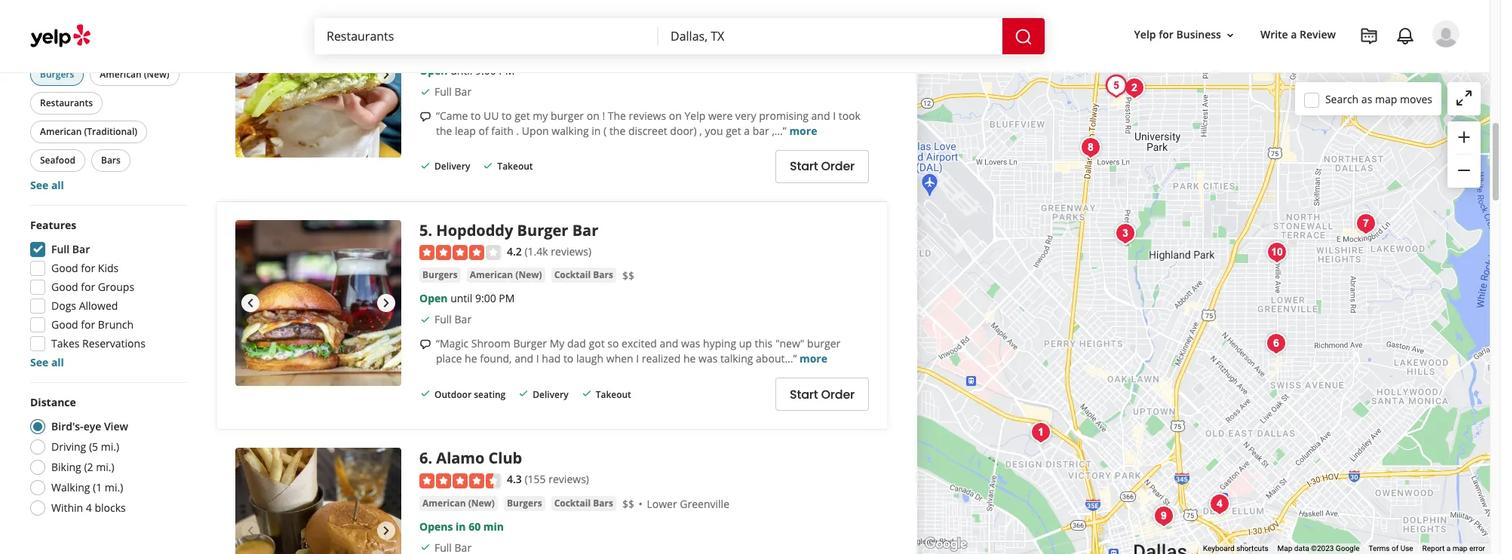 Task type: describe. For each thing, give the bounding box(es) containing it.
16 checkmark v2 image for full bar
[[419, 86, 432, 98]]

good for good for groups
[[51, 280, 78, 294]]

place
[[436, 352, 462, 366]]

0 vertical spatial american (new)
[[100, 68, 169, 81]]

16 checkmark v2 image down faith
[[482, 160, 494, 172]]

dad
[[567, 337, 586, 351]]

for for kids
[[81, 261, 95, 275]]

2 he from the left
[[683, 352, 696, 366]]

search image
[[1015, 28, 1033, 46]]

good for good for brunch
[[51, 318, 78, 332]]

a for write
[[1291, 28, 1297, 42]]

write
[[1261, 28, 1288, 42]]

option group containing distance
[[26, 395, 187, 521]]

pm for uu
[[499, 63, 515, 78]]

16 checkmark v2 image for delivery
[[419, 160, 432, 172]]

start order link for "came to uu to get my burger on ! the reviews on yelp were very promising and i took the leap of faith . upon walking in ( the discreet door) , you get a bar ,…"
[[775, 150, 869, 183]]

good for brunch
[[51, 318, 134, 332]]

2 vertical spatial american (new) button
[[419, 496, 498, 511]]

pm for burger
[[499, 291, 515, 306]]

slideshow element for 6
[[235, 448, 401, 554]]

!
[[602, 109, 605, 123]]

american up '(traditional)'
[[100, 68, 142, 81]]

distance
[[30, 395, 76, 410]]

16 speech v2 image
[[419, 111, 432, 123]]

previous image
[[241, 294, 260, 312]]

Find text field
[[327, 28, 647, 45]]

0 horizontal spatial to
[[471, 109, 481, 123]]

(traditional)
[[84, 125, 137, 138]]

until for "magic
[[450, 291, 473, 306]]

(155
[[525, 472, 546, 487]]

group containing category
[[27, 39, 187, 193]]

16 checkmark v2 image down laugh
[[581, 388, 593, 400]]

my
[[533, 109, 548, 123]]

1 horizontal spatial of
[[1392, 545, 1399, 553]]

1 vertical spatial full
[[51, 242, 70, 256]]

life's good bar & grill image
[[1262, 238, 1292, 268]]

full bar for "came
[[435, 84, 472, 99]]

brad k. image
[[1433, 20, 1460, 48]]

. inside "came to uu to get my burger on ! the reviews on yelp were very promising and i took the leap of faith . upon walking in ( the discreet door) , you get a bar ,…"
[[516, 124, 519, 138]]

alamo
[[436, 448, 485, 469]]

$$ for club
[[622, 497, 634, 511]]

door)
[[670, 124, 697, 138]]

shroom
[[471, 337, 511, 351]]

4.3
[[507, 472, 522, 487]]

mi.) for walking (1 mi.)
[[105, 481, 123, 495]]

google
[[1336, 545, 1360, 553]]

walking
[[552, 124, 589, 138]]

1 vertical spatial was
[[699, 352, 718, 366]]

report a map error link
[[1423, 545, 1485, 553]]

yelp for business
[[1134, 28, 1221, 42]]

bars for 5 . hopdoddy burger bar
[[593, 269, 613, 282]]

deep ellum
[[589, 41, 645, 55]]

16 speech v2 image
[[419, 339, 432, 351]]

0 vertical spatial was
[[681, 337, 700, 351]]

chip's old fashioned hamburgers image
[[1075, 133, 1106, 163]]

cocktail for burger
[[554, 269, 591, 282]]

brunch
[[98, 318, 134, 332]]

4.4
[[507, 16, 522, 31]]

cocktail bars link for alamo club
[[551, 496, 616, 511]]

opens in 60 min
[[419, 520, 504, 534]]

search
[[1325, 92, 1359, 106]]

category
[[30, 39, 77, 54]]

notifications image
[[1396, 27, 1415, 45]]

uu
[[484, 109, 499, 123]]

burger inside "magic shroom burger  my dad got so excited and was hyping up this "new" burger place he found, and i had to laugh when i realized he was talking about…"
[[807, 337, 841, 351]]

uncle uber's image
[[1204, 490, 1235, 520]]

0 vertical spatial burgers button
[[30, 63, 84, 86]]

bar up "came
[[455, 84, 472, 99]]

had
[[542, 352, 561, 366]]

open for "came
[[419, 63, 448, 78]]

review
[[1300, 28, 1336, 42]]

hopdoddy burger bar image inside "map" region
[[1101, 71, 1131, 101]]

1 vertical spatial and
[[660, 337, 679, 351]]

map
[[1278, 545, 1293, 553]]

lower
[[647, 497, 677, 511]]

yelp inside yelp for business button
[[1134, 28, 1156, 42]]

reviews
[[629, 109, 666, 123]]

american down 4.2
[[470, 269, 513, 282]]

hyping
[[703, 337, 736, 351]]

dogs
[[51, 299, 76, 313]]

seating
[[474, 388, 506, 401]]

discreet
[[628, 124, 667, 138]]

4.4 (1.4k reviews)
[[507, 16, 591, 31]]

0 horizontal spatial burgers link
[[419, 268, 461, 283]]

2 horizontal spatial (new)
[[516, 269, 542, 282]]

0 horizontal spatial hopdoddy burger bar image
[[235, 220, 401, 386]]

good for kids
[[51, 261, 119, 275]]

within
[[51, 501, 83, 515]]

hopdoddy
[[436, 220, 513, 241]]

full for "came to uu to get my burger on ! the reviews on yelp were very promising and i took the leap of faith . upon walking in ( the discreet door) , you get a bar ,…"
[[435, 84, 452, 99]]

map data ©2023 google
[[1278, 545, 1360, 553]]

outdoor seating
[[435, 388, 506, 401]]

4.3 (155 reviews)
[[507, 472, 589, 487]]

16 checkmark v2 image up 16 speech v2 icon
[[419, 314, 432, 326]]

0 vertical spatial burger
[[517, 220, 568, 241]]

previous image for uncle uber's image at the left of page
[[241, 66, 260, 84]]

1 vertical spatial american (new) link
[[419, 496, 498, 511]]

see all for category
[[30, 178, 64, 192]]

seafood
[[40, 154, 75, 167]]

terms
[[1369, 545, 1390, 553]]

open until 9:00 pm for "magic
[[419, 291, 515, 306]]

next image for 5 . hopdoddy burger bar
[[377, 294, 395, 312]]

bar up good for kids
[[72, 242, 90, 256]]

2 on from the left
[[669, 109, 682, 123]]

hopdoddy burger bar link
[[436, 220, 598, 241]]

more for burger
[[800, 352, 828, 366]]

found,
[[480, 352, 512, 366]]

yelp inside "came to uu to get my burger on ! the reviews on yelp were very promising and i took the leap of faith . upon walking in ( the discreet door) , you get a bar ,…"
[[685, 109, 706, 123]]

up
[[739, 337, 752, 351]]

uncle uber's image
[[235, 0, 401, 158]]

i inside "came to uu to get my burger on ! the reviews on yelp were very promising and i took the leap of faith . upon walking in ( the discreet door) , you get a bar ,…"
[[833, 109, 836, 123]]

burger inside "magic shroom burger  my dad got so excited and was hyping up this "new" burger place he found, and i had to laugh when i realized he was talking about…"
[[513, 337, 547, 351]]

0 horizontal spatial delivery
[[435, 160, 470, 173]]

keyboard shortcuts button
[[1203, 544, 1269, 554]]

16 checkmark v2 image left the outdoor
[[419, 388, 432, 400]]

previous image for alamo club image at the left bottom
[[241, 522, 260, 540]]

bar up 4.2 (1.4k reviews)
[[572, 220, 598, 241]]

see for features
[[30, 355, 48, 370]]

were
[[708, 109, 733, 123]]

bars button
[[91, 149, 130, 172]]

map for moves
[[1375, 92, 1397, 106]]

open until 9:00 pm for "came
[[419, 63, 515, 78]]

report a map error
[[1423, 545, 1485, 553]]

restaurants button
[[30, 92, 103, 115]]

1 horizontal spatial (new)
[[468, 497, 495, 510]]

16 checkmark v2 image right seating
[[518, 388, 530, 400]]

good for groups
[[51, 280, 134, 294]]

to inside "magic shroom burger  my dad got so excited and was hyping up this "new" burger place he found, and i had to laugh when i realized he was talking about…"
[[563, 352, 574, 366]]

full bar for "magic
[[435, 313, 472, 327]]

expand map image
[[1455, 89, 1473, 107]]

american up opens
[[422, 497, 466, 510]]

projects image
[[1360, 27, 1378, 45]]

walking (1 mi.)
[[51, 481, 123, 495]]

takeout for 16 checkmark v2 image underneath faith
[[497, 160, 533, 173]]

alamo club image
[[235, 448, 401, 554]]

american (traditional)
[[40, 125, 137, 138]]

keyboard shortcuts
[[1203, 545, 1269, 553]]

full bar inside group
[[51, 242, 90, 256]]

more link for burger
[[800, 352, 828, 366]]

0 vertical spatial reviews)
[[551, 16, 591, 31]]

2 the from the left
[[609, 124, 626, 138]]

2 vertical spatial american (new)
[[422, 497, 495, 510]]

1 on from the left
[[587, 109, 600, 123]]

0 horizontal spatial and
[[515, 352, 533, 366]]

the
[[608, 109, 626, 123]]

alamo club image
[[1261, 329, 1291, 359]]

hillside tavern image
[[1351, 209, 1381, 239]]

r+d kitchen image
[[1119, 73, 1149, 103]]

burgers for the bottom burgers "link"
[[507, 497, 542, 510]]

"came to uu to get my burger on ! the reviews on yelp were very promising and i took the leap of faith . upon walking in ( the discreet door) , you get a bar ,…"
[[436, 109, 861, 138]]

leap
[[455, 124, 476, 138]]

eye
[[83, 419, 101, 434]]

zoom out image
[[1455, 162, 1473, 180]]

0 horizontal spatial i
[[536, 352, 539, 366]]

1 horizontal spatial i
[[636, 352, 639, 366]]

american (traditional) button
[[30, 121, 147, 143]]

1 he from the left
[[465, 352, 477, 366]]

as
[[1362, 92, 1372, 106]]

write a review
[[1261, 28, 1336, 42]]

4.2 (1.4k reviews)
[[507, 244, 591, 259]]

min
[[483, 520, 504, 534]]

within 4 blocks
[[51, 501, 126, 515]]

mi.) for biking (2 mi.)
[[96, 460, 114, 475]]

burger inside "came to uu to get my burger on ! the reviews on yelp were very promising and i took the leap of faith . upon walking in ( the discreet door) , you get a bar ,…"
[[551, 109, 584, 123]]

3 16 checkmark v2 image from the top
[[419, 542, 432, 554]]

bird's-
[[51, 419, 83, 434]]

0 horizontal spatial burgers
[[40, 68, 74, 81]]

features
[[30, 218, 76, 232]]

all for features
[[51, 355, 64, 370]]

Near text field
[[671, 28, 991, 45]]

seafood button
[[30, 149, 85, 172]]

you
[[705, 124, 723, 138]]

lower greenville
[[647, 497, 730, 511]]

next image for 6 . alamo club
[[377, 522, 395, 540]]

0 vertical spatial american (new) button
[[90, 63, 179, 86]]

more link for very
[[789, 124, 817, 138]]

1 horizontal spatial to
[[502, 109, 512, 123]]

reviews) for burger
[[551, 244, 591, 259]]



Task type: vqa. For each thing, say whether or not it's contained in the screenshot.
'a' within Write a Review link
yes



Task type: locate. For each thing, give the bounding box(es) containing it.
1 vertical spatial a
[[744, 124, 750, 138]]

start down the promising
[[790, 158, 818, 175]]

moves
[[1400, 92, 1433, 106]]

biking (2 mi.)
[[51, 460, 114, 475]]

0 vertical spatial previous image
[[241, 66, 260, 84]]

start down about…"
[[790, 386, 818, 403]]

1 vertical spatial see all
[[30, 355, 64, 370]]

1 see from the top
[[30, 178, 48, 192]]

until for "came
[[450, 63, 473, 78]]

cocktail down 4.3 (155 reviews)
[[554, 497, 591, 510]]

so
[[607, 337, 619, 351]]

slideshow element
[[235, 0, 401, 158], [235, 220, 401, 386], [235, 448, 401, 554]]

1 vertical spatial start
[[790, 386, 818, 403]]

2 16 checkmark v2 image from the top
[[419, 160, 432, 172]]

start order link for "magic shroom burger  my dad got so excited and was hyping up this "new" burger place he found, and i had to laugh when i realized he was talking about…"
[[775, 378, 869, 411]]

2 pm from the top
[[499, 291, 515, 306]]

2 cocktail bars link from the top
[[551, 496, 616, 511]]

start order link
[[775, 150, 869, 183], [775, 378, 869, 411]]

0 vertical spatial full bar
[[435, 84, 472, 99]]

open up 16 speech v2 icon
[[419, 291, 448, 306]]

groups
[[98, 280, 134, 294]]

a inside "came to uu to get my burger on ! the reviews on yelp were very promising and i took the leap of faith . upon walking in ( the discreet door) , you get a bar ,…"
[[744, 124, 750, 138]]

$$ for burger
[[622, 269, 634, 283]]

more down "new"
[[800, 352, 828, 366]]

1 vertical spatial more
[[800, 352, 828, 366]]

None field
[[327, 28, 647, 45], [671, 28, 991, 45]]

1 9:00 from the top
[[475, 63, 496, 78]]

full bar up "came
[[435, 84, 472, 99]]

1 start order link from the top
[[775, 150, 869, 183]]

of inside "came to uu to get my burger on ! the reviews on yelp were very promising and i took the leap of faith . upon walking in ( the discreet door) , you get a bar ,…"
[[479, 124, 489, 138]]

0 vertical spatial open until 9:00 pm
[[419, 63, 515, 78]]

0 vertical spatial .
[[516, 124, 519, 138]]

next image
[[377, 66, 395, 84]]

1 order from the top
[[821, 158, 855, 175]]

2 vertical spatial bars
[[593, 497, 613, 510]]

1 horizontal spatial and
[[660, 337, 679, 351]]

0 vertical spatial american (new) link
[[467, 268, 545, 283]]

see all button down takes in the bottom of the page
[[30, 355, 64, 370]]

0 horizontal spatial of
[[479, 124, 489, 138]]

0 vertical spatial burger
[[551, 109, 584, 123]]

2 vertical spatial $$
[[622, 497, 634, 511]]

he
[[465, 352, 477, 366], [683, 352, 696, 366]]

(new)
[[144, 68, 169, 81], [516, 269, 542, 282], [468, 497, 495, 510]]

1 see all from the top
[[30, 178, 64, 192]]

order for "magic shroom burger  my dad got so excited and was hyping up this "new" burger place he found, and i had to laugh when i realized he was talking about…"
[[821, 386, 855, 403]]

full for "magic shroom burger  my dad got so excited and was hyping up this "new" burger place he found, and i had to laugh when i realized he was talking about…"
[[435, 313, 452, 327]]

takeout for 16 checkmark v2 image below laugh
[[596, 388, 631, 401]]

1 pm from the top
[[499, 63, 515, 78]]

driving (5 mi.)
[[51, 440, 119, 454]]

$$ left lower
[[622, 497, 634, 511]]

. for hopdoddy
[[428, 220, 432, 241]]

see up distance on the bottom left of page
[[30, 355, 48, 370]]

2 order from the top
[[821, 386, 855, 403]]

see all button
[[30, 178, 64, 192], [30, 355, 64, 370]]

start
[[790, 158, 818, 175], [790, 386, 818, 403]]

delivery down had
[[533, 388, 569, 401]]

16 chevron down v2 image
[[1224, 29, 1236, 41]]

1 vertical spatial in
[[456, 520, 466, 534]]

1 vertical spatial get
[[726, 124, 741, 138]]

burgers down 4.3
[[507, 497, 542, 510]]

4.2 star rating image
[[419, 245, 501, 260]]

1 start order from the top
[[790, 158, 855, 175]]

0 vertical spatial (1.4k
[[525, 16, 548, 31]]

3 good from the top
[[51, 318, 78, 332]]

2 see from the top
[[30, 355, 48, 370]]

dogs allowed
[[51, 299, 118, 313]]

a for report
[[1447, 545, 1451, 553]]

got
[[589, 337, 605, 351]]

burgers button for the bottom burgers "link"
[[504, 496, 545, 511]]

0 vertical spatial cocktail
[[554, 269, 591, 282]]

more
[[789, 124, 817, 138], [800, 352, 828, 366]]

bars for 6 . alamo club
[[593, 497, 613, 510]]

map for error
[[1453, 545, 1468, 553]]

i down the excited
[[636, 352, 639, 366]]

2 cocktail bars from the top
[[554, 497, 613, 510]]

user actions element
[[1122, 19, 1481, 112]]

cocktail bars link for hopdoddy burger bar
[[551, 268, 616, 283]]

american (new) down 4.3 star rating image
[[422, 497, 495, 510]]

alamo club link
[[436, 448, 522, 469]]

full bar up "magic
[[435, 313, 472, 327]]

0 horizontal spatial the
[[436, 124, 452, 138]]

more link down "new"
[[800, 352, 828, 366]]

"new"
[[775, 337, 805, 351]]

1 none field from the left
[[327, 28, 647, 45]]

cocktail bars button for 6 . alamo club
[[551, 496, 616, 511]]

,…"
[[772, 124, 787, 138]]

map region
[[903, 14, 1501, 554]]

promising
[[759, 109, 809, 123]]

bars up got
[[593, 269, 613, 282]]

mi.)
[[101, 440, 119, 454], [96, 460, 114, 475], [105, 481, 123, 495]]

all
[[51, 178, 64, 192], [51, 355, 64, 370]]

0 horizontal spatial in
[[456, 520, 466, 534]]

american (new) button up '(traditional)'
[[90, 63, 179, 86]]

burger up 4.2 (1.4k reviews)
[[517, 220, 568, 241]]

1 open from the top
[[419, 63, 448, 78]]

2 (1.4k from the top
[[525, 244, 548, 259]]

1 vertical spatial .
[[428, 220, 432, 241]]

open until 9:00 pm down find field
[[419, 63, 515, 78]]

1 horizontal spatial burgers button
[[419, 268, 461, 283]]

yelp up ,
[[685, 109, 706, 123]]

1 cocktail bars link from the top
[[551, 268, 616, 283]]

the right (
[[609, 124, 626, 138]]

"came
[[436, 109, 468, 123]]

1 cocktail bars from the top
[[554, 269, 613, 282]]

report
[[1423, 545, 1445, 553]]

pm down 4.2
[[499, 291, 515, 306]]

see all button for category
[[30, 178, 64, 192]]

. for alamo
[[428, 448, 432, 469]]

for for brunch
[[81, 318, 95, 332]]

good up takes in the bottom of the page
[[51, 318, 78, 332]]

group containing features
[[26, 218, 187, 370]]

more right ,…"
[[789, 124, 817, 138]]

see all
[[30, 178, 64, 192], [30, 355, 64, 370]]

. left 'alamo'
[[428, 448, 432, 469]]

see all button for features
[[30, 355, 64, 370]]

burger up had
[[513, 337, 547, 351]]

of left use on the bottom
[[1392, 545, 1399, 553]]

the crafty irishman image
[[1149, 502, 1179, 532]]

1 vertical spatial start order link
[[775, 378, 869, 411]]

1 vertical spatial american (new) button
[[467, 268, 545, 283]]

see all for features
[[30, 355, 64, 370]]

for down good for kids
[[81, 280, 95, 294]]

burger right "new"
[[807, 337, 841, 351]]

1 the from the left
[[436, 124, 452, 138]]

american (new) link
[[467, 268, 545, 283], [419, 496, 498, 511]]

1 all from the top
[[51, 178, 64, 192]]

order for "came to uu to get my burger on ! the reviews on yelp were very promising and i took the leap of faith . upon walking in ( the discreet door) , you get a bar ,…"
[[821, 158, 855, 175]]

1 see all button from the top
[[30, 178, 64, 192]]

1 vertical spatial burger
[[513, 337, 547, 351]]

for inside button
[[1159, 28, 1174, 42]]

good up good for groups
[[51, 261, 78, 275]]

cocktail bars down 4.2 (1.4k reviews)
[[554, 269, 613, 282]]

mi.) right (5
[[101, 440, 119, 454]]

full
[[435, 84, 452, 99], [51, 242, 70, 256], [435, 313, 452, 327]]

1 vertical spatial reviews)
[[551, 244, 591, 259]]

1 horizontal spatial takeout
[[596, 388, 631, 401]]

burgers button down 4.2 star rating image
[[419, 268, 461, 283]]

1 vertical spatial 16 checkmark v2 image
[[419, 160, 432, 172]]

1 vertical spatial pm
[[499, 291, 515, 306]]

2 open from the top
[[419, 291, 448, 306]]

group
[[27, 39, 187, 193], [1448, 121, 1481, 188], [26, 218, 187, 370]]

full bar
[[435, 84, 472, 99], [51, 242, 90, 256], [435, 313, 472, 327]]

2 next image from the top
[[377, 522, 395, 540]]

american down restaurants button
[[40, 125, 82, 138]]

0 vertical spatial burgers
[[40, 68, 74, 81]]

0 vertical spatial mi.)
[[101, 440, 119, 454]]

2 see all button from the top
[[30, 355, 64, 370]]

the down "came
[[436, 124, 452, 138]]

2 horizontal spatial and
[[811, 109, 830, 123]]

cocktail bars for 5 . hopdoddy burger bar
[[554, 269, 613, 282]]

faith
[[491, 124, 514, 138]]

for up good for groups
[[81, 261, 95, 275]]

a
[[1291, 28, 1297, 42], [744, 124, 750, 138], [1447, 545, 1451, 553]]

get down very
[[726, 124, 741, 138]]

16 checkmark v2 image
[[482, 160, 494, 172], [419, 314, 432, 326], [419, 388, 432, 400], [518, 388, 530, 400], [581, 388, 593, 400]]

1 vertical spatial previous image
[[241, 522, 260, 540]]

full down features
[[51, 242, 70, 256]]

(1.4k for 4.4
[[525, 16, 548, 31]]

16 checkmark v2 image
[[419, 86, 432, 98], [419, 160, 432, 172], [419, 542, 432, 554]]

for down "dogs allowed"
[[81, 318, 95, 332]]

(1.4k right 4.4
[[525, 16, 548, 31]]

delivery down leap
[[435, 160, 470, 173]]

1 until from the top
[[450, 63, 473, 78]]

in left 60
[[456, 520, 466, 534]]

1 slideshow element from the top
[[235, 0, 401, 158]]

terms of use link
[[1369, 545, 1413, 553]]

1 cocktail bars button from the top
[[551, 268, 616, 283]]

open
[[419, 63, 448, 78], [419, 291, 448, 306]]

for left business
[[1159, 28, 1174, 42]]

more for very
[[789, 124, 817, 138]]

open until 9:00 pm
[[419, 63, 515, 78], [419, 291, 515, 306]]

bars left lower
[[593, 497, 613, 510]]

1 vertical spatial cocktail bars
[[554, 497, 613, 510]]

1 vertical spatial $$
[[622, 269, 634, 283]]

2 start order link from the top
[[775, 378, 869, 411]]

4.3 star rating image
[[419, 474, 501, 489]]

bars down '(traditional)'
[[101, 154, 121, 167]]

open up 16 speech v2 image
[[419, 63, 448, 78]]

burgers link down 4.2 star rating image
[[419, 268, 461, 283]]

(1.4k for 4.2
[[525, 244, 548, 259]]

1 horizontal spatial none field
[[671, 28, 991, 45]]

restaurants
[[40, 97, 93, 109]]

to down the dad
[[563, 352, 574, 366]]

takes
[[51, 336, 80, 351]]

1 horizontal spatial delivery
[[533, 388, 569, 401]]

start for very
[[790, 158, 818, 175]]

in inside "came to uu to get my burger on ! the reviews on yelp were very promising and i took the leap of faith . upon walking in ( the discreet door) , you get a bar ,…"
[[592, 124, 601, 138]]

0 horizontal spatial get
[[515, 109, 530, 123]]

2 vertical spatial 16 checkmark v2 image
[[419, 542, 432, 554]]

5
[[419, 220, 428, 241]]

1 vertical spatial hopdoddy burger bar image
[[235, 220, 401, 386]]

1 vertical spatial more link
[[800, 352, 828, 366]]

full up "came
[[435, 84, 452, 99]]

start order down about…"
[[790, 386, 855, 403]]

burgers for leftmost burgers "link"
[[422, 269, 458, 282]]

cocktail bars button down 4.3 (155 reviews)
[[551, 496, 616, 511]]

2 vertical spatial and
[[515, 352, 533, 366]]

business
[[1176, 28, 1221, 42]]

0 vertical spatial see all button
[[30, 178, 64, 192]]

all for category
[[51, 178, 64, 192]]

burger up walking at the left
[[551, 109, 584, 123]]

outdoor
[[435, 388, 472, 401]]

1 vertical spatial start order
[[790, 386, 855, 403]]

1 vertical spatial open until 9:00 pm
[[419, 291, 515, 306]]

opens
[[419, 520, 453, 534]]

cocktail bars down 4.3 (155 reviews)
[[554, 497, 613, 510]]

5 . hopdoddy burger bar
[[419, 220, 598, 241]]

1 vertical spatial yelp
[[685, 109, 706, 123]]

ellum
[[617, 41, 645, 55]]

1 horizontal spatial hopdoddy burger bar image
[[1101, 71, 1131, 101]]

burger
[[517, 220, 568, 241], [513, 337, 547, 351]]

1 next image from the top
[[377, 294, 395, 312]]

and inside "came to uu to get my burger on ! the reviews on yelp were very promising and i took the leap of faith . upon walking in ( the discreet door) , you get a bar ,…"
[[811, 109, 830, 123]]

burgers
[[40, 68, 74, 81], [422, 269, 458, 282], [507, 497, 542, 510]]

more link right ,…"
[[789, 124, 817, 138]]

1 horizontal spatial on
[[669, 109, 682, 123]]

and
[[811, 109, 830, 123], [660, 337, 679, 351], [515, 352, 533, 366]]

takes reservations
[[51, 336, 145, 351]]

0 vertical spatial 9:00
[[475, 63, 496, 78]]

2 9:00 from the top
[[475, 291, 496, 306]]

(1
[[93, 481, 102, 495]]

zoom in image
[[1455, 128, 1473, 146]]

american (new) link down 4.3 star rating image
[[419, 496, 498, 511]]

club
[[488, 448, 522, 469]]

for for business
[[1159, 28, 1174, 42]]

on left ! at top
[[587, 109, 600, 123]]

2 vertical spatial (new)
[[468, 497, 495, 510]]

i left had
[[536, 352, 539, 366]]

16 checkmark v2 image down opens
[[419, 542, 432, 554]]

terms of use
[[1369, 545, 1413, 553]]

this
[[755, 337, 773, 351]]

to left the uu at the left
[[471, 109, 481, 123]]

start order down took
[[790, 158, 855, 175]]

cocktail bars button for 5 . hopdoddy burger bar
[[551, 268, 616, 283]]

4.2
[[507, 244, 522, 259]]

see for category
[[30, 178, 48, 192]]

1 vertical spatial burgers link
[[504, 496, 545, 511]]

reviews) right 4.2
[[551, 244, 591, 259]]

a inside write a review link
[[1291, 28, 1297, 42]]

0 vertical spatial cocktail bars button
[[551, 268, 616, 283]]

1 horizontal spatial burger
[[807, 337, 841, 351]]

shortcuts
[[1237, 545, 1269, 553]]

2 vertical spatial .
[[428, 448, 432, 469]]

3 slideshow element from the top
[[235, 448, 401, 554]]

order
[[821, 158, 855, 175], [821, 386, 855, 403]]

0 horizontal spatial yelp
[[685, 109, 706, 123]]

0 vertical spatial takeout
[[497, 160, 533, 173]]

0 vertical spatial next image
[[377, 294, 395, 312]]

None search field
[[315, 18, 1048, 54]]

next image
[[377, 294, 395, 312], [377, 522, 395, 540]]

"magic
[[436, 337, 469, 351]]

0 horizontal spatial takeout
[[497, 160, 533, 173]]

2 good from the top
[[51, 280, 78, 294]]

start order for "magic shroom burger  my dad got so excited and was hyping up this "new" burger place he found, and i had to laugh when i realized he was talking about…"
[[790, 386, 855, 403]]

6 . alamo club
[[419, 448, 522, 469]]

(1.4k right 4.2
[[525, 244, 548, 259]]

. right faith
[[516, 124, 519, 138]]

bars
[[101, 154, 121, 167], [593, 269, 613, 282], [593, 497, 613, 510]]

1 horizontal spatial get
[[726, 124, 741, 138]]

full bar up good for kids
[[51, 242, 90, 256]]

0 vertical spatial open
[[419, 63, 448, 78]]

16 checkmark v2 image down 16 speech v2 image
[[419, 160, 432, 172]]

1 vertical spatial of
[[1392, 545, 1399, 553]]

2 slideshow element from the top
[[235, 220, 401, 386]]

google image
[[921, 535, 971, 554]]

map left error
[[1453, 545, 1468, 553]]

in left (
[[592, 124, 601, 138]]

rodeo goat image
[[1026, 418, 1056, 448]]

start order for "came to uu to get my burger on ! the reviews on yelp were very promising and i took the leap of faith . upon walking in ( the discreet door) , you get a bar ,…"
[[790, 158, 855, 175]]

2 cocktail bars button from the top
[[551, 496, 616, 511]]

american (new) button down 4.2
[[467, 268, 545, 283]]

takeout down when in the left of the page
[[596, 388, 631, 401]]

bar
[[753, 124, 769, 138]]

cocktail bars button down 4.2 (1.4k reviews)
[[551, 268, 616, 283]]

60
[[469, 520, 481, 534]]

9:00 for shroom
[[475, 291, 496, 306]]

bar up "magic
[[455, 313, 472, 327]]

previous image
[[241, 66, 260, 84], [241, 522, 260, 540]]

9:00 down find field
[[475, 63, 496, 78]]

16 checkmark v2 image up 16 speech v2 image
[[419, 86, 432, 98]]

keyboard
[[1203, 545, 1235, 553]]

2 horizontal spatial burgers
[[507, 497, 542, 510]]

. up 4.2 star rating image
[[428, 220, 432, 241]]

reviews) for club
[[549, 472, 589, 487]]

1 vertical spatial full bar
[[51, 242, 90, 256]]

very
[[735, 109, 756, 123]]

(1.4k
[[525, 16, 548, 31], [525, 244, 548, 259]]

american (new) button down 4.3 star rating image
[[419, 496, 498, 511]]

walking
[[51, 481, 90, 495]]

1 vertical spatial cocktail
[[554, 497, 591, 510]]

cocktail bars for 6 . alamo club
[[554, 497, 613, 510]]

biking
[[51, 460, 81, 475]]

0 vertical spatial map
[[1375, 92, 1397, 106]]

1 vertical spatial slideshow element
[[235, 220, 401, 386]]

1 16 checkmark v2 image from the top
[[419, 86, 432, 98]]

2 cocktail from the top
[[554, 497, 591, 510]]

see all down seafood "button"
[[30, 178, 64, 192]]

hopdoddy burger bar image
[[1101, 71, 1131, 101], [235, 220, 401, 386]]

for for groups
[[81, 280, 95, 294]]

all down takes in the bottom of the page
[[51, 355, 64, 370]]

0 horizontal spatial a
[[744, 124, 750, 138]]

sadelle's image
[[1110, 219, 1140, 249]]

2 start order from the top
[[790, 386, 855, 403]]

2 all from the top
[[51, 355, 64, 370]]

2 vertical spatial reviews)
[[549, 472, 589, 487]]

1 vertical spatial cocktail bars button
[[551, 496, 616, 511]]

1 horizontal spatial he
[[683, 352, 696, 366]]

1 previous image from the top
[[241, 66, 260, 84]]

view
[[104, 419, 128, 434]]

2 vertical spatial slideshow element
[[235, 448, 401, 554]]

2 see all from the top
[[30, 355, 64, 370]]

was left the hyping on the bottom left
[[681, 337, 700, 351]]

1 good from the top
[[51, 261, 78, 275]]

bars inside button
[[101, 154, 121, 167]]

0 vertical spatial get
[[515, 109, 530, 123]]

on up "door)"
[[669, 109, 682, 123]]

i
[[833, 109, 836, 123], [536, 352, 539, 366], [636, 352, 639, 366]]

good up dogs
[[51, 280, 78, 294]]

0 vertical spatial $$
[[564, 41, 576, 55]]

1 horizontal spatial a
[[1291, 28, 1297, 42]]

2 open until 9:00 pm from the top
[[419, 291, 515, 306]]

slideshow element for 5
[[235, 220, 401, 386]]

none field the near
[[671, 28, 991, 45]]

1 (1.4k from the top
[[525, 16, 548, 31]]

0 vertical spatial (new)
[[144, 68, 169, 81]]

4
[[86, 501, 92, 515]]

open until 9:00 pm down 4.2 star rating image
[[419, 291, 515, 306]]

good for good for kids
[[51, 261, 78, 275]]

mi.) for driving (5 mi.)
[[101, 440, 119, 454]]

1 open until 9:00 pm from the top
[[419, 63, 515, 78]]

1 vertical spatial american (new)
[[470, 269, 542, 282]]

to right the uu at the left
[[502, 109, 512, 123]]

cocktail for club
[[554, 497, 591, 510]]

more link
[[789, 124, 817, 138], [800, 352, 828, 366]]

0 vertical spatial hopdoddy burger bar image
[[1101, 71, 1131, 101]]

greenville
[[680, 497, 730, 511]]

0 vertical spatial cocktail bars
[[554, 269, 613, 282]]

0 vertical spatial pm
[[499, 63, 515, 78]]

when
[[606, 352, 633, 366]]

1 vertical spatial cocktail bars link
[[551, 496, 616, 511]]

my
[[550, 337, 565, 351]]

took
[[839, 109, 861, 123]]

reviews) right (155
[[549, 472, 589, 487]]

2 vertical spatial full
[[435, 313, 452, 327]]

0 vertical spatial and
[[811, 109, 830, 123]]

1 start from the top
[[790, 158, 818, 175]]

2 none field from the left
[[671, 28, 991, 45]]

excited
[[622, 337, 657, 351]]

1 vertical spatial burger
[[807, 337, 841, 351]]

see down seafood "button"
[[30, 178, 48, 192]]

open for "magic
[[419, 291, 448, 306]]

1 horizontal spatial burgers link
[[504, 496, 545, 511]]

none field find
[[327, 28, 647, 45]]

upon
[[522, 124, 549, 138]]

mi.) right (1
[[105, 481, 123, 495]]

2 previous image from the top
[[241, 522, 260, 540]]

1 horizontal spatial burgers
[[422, 269, 458, 282]]

1 vertical spatial delivery
[[533, 388, 569, 401]]

american inside american (traditional) button
[[40, 125, 82, 138]]

start for burger
[[790, 386, 818, 403]]

driving
[[51, 440, 86, 454]]

a right 'report'
[[1447, 545, 1451, 553]]

pm down find text field on the left top of the page
[[499, 63, 515, 78]]

burgers button for leftmost burgers "link"
[[419, 268, 461, 283]]

0 horizontal spatial (new)
[[144, 68, 169, 81]]

he right place
[[465, 352, 477, 366]]

©2023
[[1311, 545, 1334, 553]]

cocktail down 4.2 (1.4k reviews)
[[554, 269, 591, 282]]

2 until from the top
[[450, 291, 473, 306]]

1 vertical spatial until
[[450, 291, 473, 306]]

data
[[1294, 545, 1309, 553]]

,
[[700, 124, 702, 138]]

1 cocktail from the top
[[554, 269, 591, 282]]

0 vertical spatial full
[[435, 84, 452, 99]]

(2
[[84, 460, 93, 475]]

until down 4.2 star rating image
[[450, 291, 473, 306]]

cocktail bars button
[[551, 268, 616, 283], [551, 496, 616, 511]]

0 vertical spatial start
[[790, 158, 818, 175]]

9:00 for to
[[475, 63, 496, 78]]

cocktail bars link down 4.3 (155 reviews)
[[551, 496, 616, 511]]

full up "magic
[[435, 313, 452, 327]]

yelp for business button
[[1128, 21, 1242, 49]]

was down the hyping on the bottom left
[[699, 352, 718, 366]]

american (new) down 4.2
[[470, 269, 542, 282]]

2 vertical spatial mi.)
[[105, 481, 123, 495]]

2 start from the top
[[790, 386, 818, 403]]

option group
[[26, 395, 187, 521]]

burgers button down 4.3
[[504, 496, 545, 511]]

burgers link
[[419, 268, 461, 283], [504, 496, 545, 511]]



